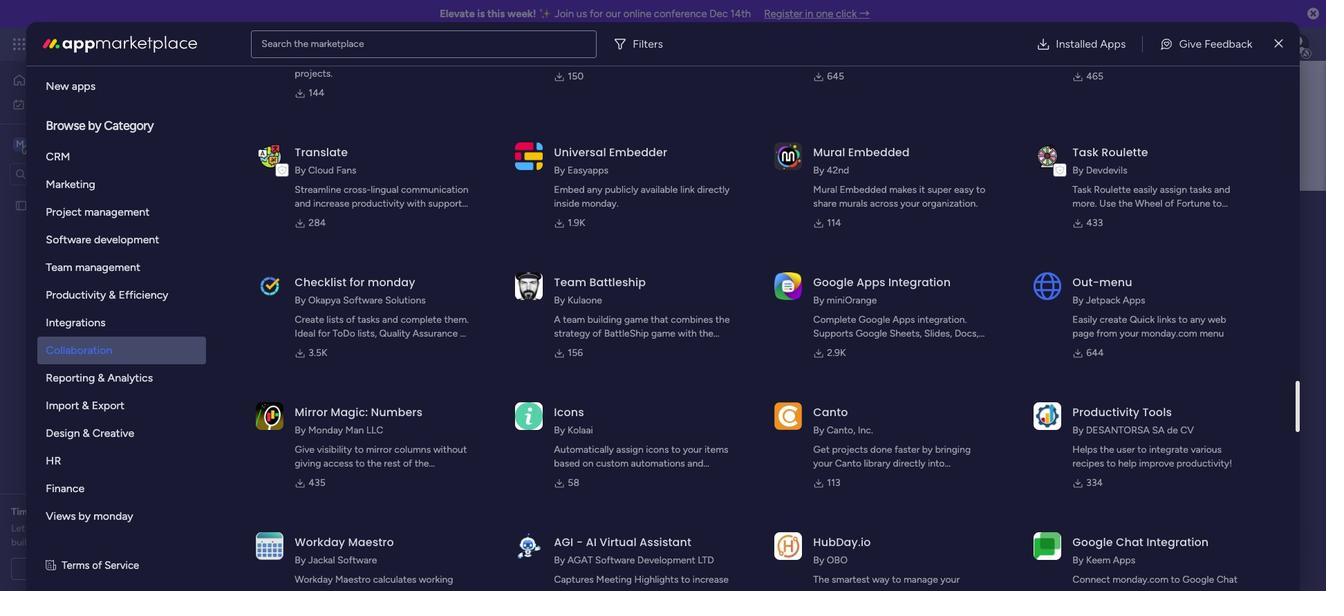Task type: describe. For each thing, give the bounding box(es) containing it.
creative
[[93, 427, 134, 440]]

roulette for task roulette by devdevils
[[1102, 145, 1149, 161]]

canto inside get projects done faster by bringing your canto library directly into monday.com.
[[835, 458, 862, 470]]

334
[[1087, 477, 1104, 489]]

app logo image for mirror magic: numbers
[[256, 402, 284, 430]]

by inside translate by cloud fans
[[295, 165, 306, 176]]

agat
[[568, 555, 593, 567]]

increase inside streamline cross-lingual communication and increase productivity with support for over 75 languages
[[313, 198, 350, 210]]

app logo image for mural embedded
[[775, 142, 803, 170]]

countries
[[399, 588, 440, 592]]

mural embedded by 42nd
[[814, 145, 910, 176]]

monday for checklist
[[368, 275, 416, 291]]

team battleship by kulaone
[[554, 275, 646, 306]]

apps marketplace image
[[43, 36, 197, 52]]

by inside checklist for monday by okapya software solutions
[[295, 295, 306, 306]]

integration for chat
[[1147, 535, 1210, 551]]

ideal
[[295, 328, 316, 340]]

& for creative
[[83, 427, 90, 440]]

284
[[309, 217, 326, 229]]

estimates
[[327, 54, 369, 66]]

tasks inside task roulette easily assign tasks and more. use the wheel of fortune to randomly pick a team member.
[[1190, 184, 1213, 196]]

workspace inside "element"
[[59, 137, 113, 150]]

kolaai
[[568, 425, 593, 437]]

team for battleship
[[554, 275, 587, 291]]

team for management
[[46, 261, 72, 274]]

easy
[[955, 184, 974, 196]]

on inside finally, estimates you can rely on to plan projects.
[[426, 54, 437, 66]]

integrations
[[554, 472, 606, 484]]

to inside task roulette easily assign tasks and more. use the wheel of fortune to randomly pick a team member.
[[1213, 198, 1223, 210]]

agi - ai virtual assistant by agat software development ltd
[[554, 535, 715, 567]]

streamline cross-lingual communication and increase productivity with support for over 75 languages
[[295, 184, 469, 223]]

one
[[816, 8, 834, 20]]

is
[[478, 8, 485, 20]]

lingual
[[371, 184, 399, 196]]

by inside get projects done faster by bringing your canto library directly into monday.com.
[[923, 444, 933, 456]]

complete
[[814, 314, 857, 326]]

main workspace inside workspace selection "element"
[[32, 137, 113, 150]]

embedded for mural embedded makes it super easy to share murals across your organization.
[[840, 184, 887, 196]]

visited
[[383, 312, 411, 324]]

by inside hubday.io by obo
[[814, 555, 825, 567]]

0 vertical spatial our
[[606, 8, 621, 20]]

inside
[[554, 198, 580, 210]]

3.5k
[[309, 347, 328, 359]]

644
[[1087, 347, 1105, 359]]

week!
[[508, 8, 537, 20]]

giving
[[295, 458, 321, 470]]

google apps integration by miniorange
[[814, 275, 951, 306]]

app logo image for canto
[[775, 402, 803, 430]]

app logo image for hubday.io
[[775, 533, 803, 560]]

select product image
[[12, 37, 26, 51]]

the inside the helps the user to integrate various recipes to help improve productivity!
[[1101, 444, 1115, 456]]

get
[[814, 444, 830, 456]]

filters
[[633, 37, 663, 50]]

the inside task roulette easily assign tasks and more. use the wheel of fortune to randomly pick a team member.
[[1119, 198, 1133, 210]]

app logo image for workday maestro
[[256, 533, 284, 560]]

and inside captures meeting highlights to increase productivity and efficiency in you
[[610, 588, 626, 592]]

433
[[1087, 217, 1104, 229]]

to left the help
[[1107, 458, 1116, 470]]

finance
[[46, 482, 85, 495]]

hubday.io by obo
[[814, 535, 871, 567]]

menu inside out-menu by jetpack apps
[[1100, 275, 1133, 291]]

workspace image
[[13, 137, 27, 152]]

over
[[310, 212, 329, 223]]

inbox image
[[1115, 37, 1128, 51]]

with inside streamline cross-lingual communication and increase productivity with support for over 75 languages
[[407, 198, 426, 210]]

productivity inside captures meeting highlights to increase productivity and efficiency in you
[[554, 588, 607, 592]]

0 vertical spatial monday
[[62, 36, 109, 52]]

my
[[30, 98, 44, 110]]

software down project
[[46, 233, 91, 246]]

terms of service link
[[62, 558, 139, 574]]

any inside embed any publicly available link directly inside monday.
[[587, 184, 603, 196]]

1 horizontal spatial this
[[488, 8, 505, 20]]

for inside the create lists of tasks and complete them. ideal for todo lists, quality assurance or agile processes!
[[318, 328, 330, 340]]

them.
[[444, 314, 469, 326]]

integration for apps
[[889, 275, 951, 291]]

Search in workspace field
[[29, 166, 116, 182]]

chat inside google chat integration by keem apps
[[1117, 535, 1144, 551]]

analytics
[[108, 372, 153, 385]]

a
[[554, 314, 561, 326]]

2 vertical spatial workspace
[[480, 312, 526, 324]]

google down google chat integration by keem apps
[[1183, 574, 1215, 586]]

integrate
[[1150, 444, 1189, 456]]

various
[[1192, 444, 1223, 456]]

software development
[[46, 233, 159, 246]]

team for battleship
[[613, 342, 635, 354]]

menu inside easily create quick links to any web page from your monday.com menu
[[1200, 328, 1225, 340]]

management for team management
[[75, 261, 140, 274]]

time for an expert review let our experts review what you've built so far. free of charge
[[11, 506, 162, 549]]

mural for mural embedded makes it super easy to share murals across your organization.
[[814, 184, 838, 196]]

inc.
[[858, 425, 874, 437]]

0 vertical spatial management
[[140, 36, 215, 52]]

wheel
[[1136, 198, 1163, 210]]

for inside time for an expert review let our experts review what you've built so far. free of charge
[[35, 506, 48, 518]]

invite members image
[[1145, 37, 1159, 51]]

give feedback link
[[1149, 30, 1264, 58]]

icons
[[646, 444, 669, 456]]

recent boards
[[261, 279, 333, 292]]

0 vertical spatial review
[[95, 506, 125, 518]]

tasks inside the create lists of tasks and complete them. ideal for todo lists, quality assurance or agile processes!
[[358, 314, 380, 326]]

on inside automatically assign icons to your items based on custom automations and integrations
[[583, 458, 594, 470]]

efficiency
[[119, 288, 168, 302]]

increase inside captures meeting highlights to increase productivity and efficiency in you
[[693, 574, 729, 586]]

by inside agi - ai virtual assistant by agat software development ltd
[[554, 555, 565, 567]]

see plans
[[242, 38, 284, 50]]

1 horizontal spatial chat
[[1217, 574, 1238, 586]]

of inside task roulette easily assign tasks and more. use the wheel of fortune to randomly pick a team member.
[[1166, 198, 1175, 210]]

new
[[46, 80, 69, 93]]

app logo image for universal embedder
[[516, 142, 543, 170]]

permissions
[[412, 279, 471, 292]]

& inside complete google apps integration. supports google sheets, slides, docs, forms. view & edit documents
[[869, 342, 875, 354]]

your inside get projects done faster by bringing your canto library directly into monday.com.
[[814, 458, 833, 470]]

workday for workday maestro calculates working days between dates for countries an
[[295, 574, 333, 586]]

any inside easily create quick links to any web page from your monday.com menu
[[1191, 314, 1206, 326]]

todo
[[333, 328, 355, 340]]

monday work management
[[62, 36, 215, 52]]

easily create quick links to any web page from your monday.com menu
[[1073, 314, 1227, 340]]

murals
[[840, 198, 868, 210]]

app logo image for checklist for monday
[[256, 272, 284, 300]]

finally, estimates you can rely on to plan projects.
[[295, 54, 469, 80]]

icons
[[554, 405, 584, 421]]

checklist
[[295, 275, 347, 291]]

finally,
[[295, 54, 324, 66]]

get projects done faster by bringing your canto library directly into monday.com.
[[814, 444, 971, 484]]

register in one click →
[[765, 8, 870, 20]]

144
[[309, 87, 325, 99]]

with inside the a team building game that combines the strategy of battleship game with the goals of your team board
[[678, 328, 697, 340]]

software inside agi - ai virtual assistant by agat software development ltd
[[596, 555, 635, 567]]

goals
[[554, 342, 577, 354]]

embedded for mural embedded by 42nd
[[849, 145, 910, 161]]

cloud
[[308, 165, 334, 176]]

you inside finally, estimates you can rely on to plan projects.
[[371, 54, 387, 66]]

to inside the mural embedded makes it super easy to share murals across your organization.
[[977, 184, 986, 196]]

mirror magic: numbers by monday man llc
[[295, 405, 423, 437]]

directly inside get projects done faster by bringing your canto library directly into monday.com.
[[893, 458, 926, 470]]

to inside finally, estimates you can rely on to plan projects.
[[439, 54, 449, 66]]

productivity inside streamline cross-lingual communication and increase productivity with support for over 75 languages
[[352, 198, 405, 210]]

google inside google chat integration by keem apps
[[1073, 535, 1114, 551]]

to right user
[[1138, 444, 1147, 456]]

for inside checklist for monday by okapya software solutions
[[350, 275, 365, 291]]

brad klo image
[[1288, 33, 1310, 55]]

app logo image for google apps integration
[[775, 272, 803, 300]]

us
[[577, 8, 588, 20]]

schedule a meeting button
[[11, 558, 165, 580]]

435
[[309, 477, 326, 489]]

hr
[[46, 455, 61, 468]]

by inside the team battleship by kulaone
[[554, 295, 565, 306]]

google up edit
[[856, 328, 888, 340]]

dapulse x slim image
[[1275, 36, 1284, 52]]

battleship
[[590, 275, 646, 291]]

built
[[11, 537, 30, 549]]

& for export
[[82, 399, 89, 412]]

the down mirror
[[367, 458, 382, 470]]

mural for mural embedded by 42nd
[[814, 145, 846, 161]]

or
[[460, 328, 469, 340]]

plan
[[451, 54, 469, 66]]

custom
[[596, 458, 629, 470]]

1 vertical spatial in
[[451, 312, 459, 324]]

forms.
[[814, 342, 843, 354]]

processes!
[[319, 342, 366, 354]]

1 vertical spatial team
[[563, 314, 585, 326]]

2.9k
[[828, 347, 846, 359]]

assign inside automatically assign icons to your items based on custom automations and integrations
[[617, 444, 644, 456]]

keem
[[1087, 555, 1111, 567]]

create
[[295, 314, 324, 326]]

monday for views
[[93, 510, 133, 523]]

and inside streamline cross-lingual communication and increase productivity with support for over 75 languages
[[295, 198, 311, 210]]

by inside canto by canto, inc.
[[814, 425, 825, 437]]

by inside "productivity tools by desantorsa sa de cv"
[[1073, 425, 1084, 437]]

1 vertical spatial you
[[364, 312, 380, 324]]

the down columns
[[415, 458, 429, 470]]

software inside workday maestro by jackal software
[[338, 555, 377, 567]]

apps image
[[1175, 37, 1189, 51]]

canto,
[[827, 425, 856, 437]]

easily
[[1134, 184, 1158, 196]]

to down google chat integration by keem apps
[[1172, 574, 1181, 586]]

0 vertical spatial game
[[625, 314, 649, 326]]

highlights
[[635, 574, 679, 586]]

software inside checklist for monday by okapya software solutions
[[343, 295, 383, 306]]

task roulette by devdevils
[[1073, 145, 1149, 176]]

helps
[[1073, 444, 1098, 456]]



Task type: locate. For each thing, give the bounding box(es) containing it.
to down development
[[681, 574, 691, 586]]

this right is
[[488, 8, 505, 20]]

tools
[[1143, 405, 1173, 421]]

to
[[439, 54, 449, 66], [977, 184, 986, 196], [1213, 198, 1223, 210], [1179, 314, 1189, 326], [355, 444, 364, 456], [672, 444, 681, 456], [1138, 444, 1147, 456], [356, 458, 365, 470], [1107, 458, 1116, 470], [681, 574, 691, 586], [893, 574, 902, 586], [1172, 574, 1181, 586]]

reporting & analytics
[[46, 372, 153, 385]]

0 vertical spatial workday
[[295, 535, 345, 551]]

across
[[871, 198, 899, 210]]

1 horizontal spatial tasks
[[1190, 184, 1213, 196]]

by down agi
[[554, 555, 565, 567]]

your inside easily create quick links to any web page from your monday.com menu
[[1120, 328, 1140, 340]]

member.
[[1168, 212, 1206, 223]]

0 vertical spatial by
[[88, 118, 101, 134]]

1 vertical spatial on
[[583, 458, 594, 470]]

rest
[[384, 458, 401, 470]]

1 vertical spatial mural
[[814, 184, 838, 196]]

maestro up workday maestro calculates working days between dates for countries an
[[348, 535, 394, 551]]

0 vertical spatial a
[[1136, 212, 1141, 223]]

1 vertical spatial directly
[[893, 458, 926, 470]]

1 horizontal spatial main workspace
[[345, 196, 523, 227]]

by down out-
[[1073, 295, 1084, 306]]

2 vertical spatial management
[[75, 261, 140, 274]]

apps inside complete google apps integration. supports google sheets, slides, docs, forms. view & edit documents
[[893, 314, 916, 326]]

workday up days
[[295, 574, 333, 586]]

terms
[[62, 560, 90, 572]]

0 vertical spatial you
[[371, 54, 387, 66]]

1 vertical spatial team
[[554, 275, 587, 291]]

in
[[806, 8, 814, 20], [451, 312, 459, 324], [673, 588, 681, 592]]

of
[[1166, 198, 1175, 210], [346, 314, 355, 326], [593, 328, 602, 340], [580, 342, 589, 354], [403, 458, 412, 470], [83, 537, 92, 549], [92, 560, 102, 572]]

days
[[295, 588, 315, 592]]

0 horizontal spatial productivity
[[352, 198, 405, 210]]

work for monday
[[112, 36, 137, 52]]

maestro for workday maestro calculates working days between dates for countries an
[[335, 574, 371, 586]]

our left 'online'
[[606, 8, 621, 20]]

that
[[651, 314, 669, 326]]

maestro up between
[[335, 574, 371, 586]]

your inside 'the smartest way to manage your hubspot marketing data i'
[[941, 574, 960, 586]]

with
[[407, 198, 426, 210], [678, 328, 697, 340]]

0 vertical spatial this
[[488, 8, 505, 20]]

in inside captures meeting highlights to increase productivity and efficiency in you
[[673, 588, 681, 592]]

captures meeting highlights to increase productivity and efficiency in you
[[554, 574, 729, 592]]

directly right link
[[698, 184, 730, 196]]

to right the way
[[893, 574, 902, 586]]

of inside the create lists of tasks and complete them. ideal for todo lists, quality assurance or agile processes!
[[346, 314, 355, 326]]

task inside task roulette by devdevils
[[1073, 145, 1099, 161]]

task for task roulette by devdevils
[[1073, 145, 1099, 161]]

your inside automatically assign icons to your items based on custom automations and integrations
[[683, 444, 703, 456]]

game up battleship
[[625, 314, 649, 326]]

productivity
[[352, 198, 405, 210], [554, 588, 607, 592]]

by for category
[[88, 118, 101, 134]]

directly inside embed any publicly available link directly inside monday.
[[698, 184, 730, 196]]

0 horizontal spatial test
[[33, 200, 51, 211]]

time
[[11, 506, 33, 518]]

team down wheel at the right of the page
[[1144, 212, 1166, 223]]

to inside automatically assign icons to your items based on custom automations and integrations
[[672, 444, 681, 456]]

marketing up project
[[46, 178, 95, 191]]

1 mural from the top
[[814, 145, 846, 161]]

by inside task roulette by devdevils
[[1073, 165, 1084, 176]]

test list box
[[0, 191, 176, 404]]

1 vertical spatial workspace
[[404, 196, 523, 227]]

more.
[[1073, 198, 1098, 210]]

0 vertical spatial canto
[[814, 405, 849, 421]]

experts
[[44, 523, 76, 535]]

your left items in the right of the page
[[683, 444, 703, 456]]

between
[[317, 588, 356, 592]]

app logo image for productivity tools
[[1035, 402, 1062, 430]]

by down icons
[[554, 425, 565, 437]]

your right manage
[[941, 574, 960, 586]]

in right recently
[[451, 312, 459, 324]]

to down man at the bottom
[[355, 444, 364, 456]]

app logo image for google chat integration
[[1035, 533, 1062, 560]]

integration up the integration.
[[889, 275, 951, 291]]

0 vertical spatial increase
[[313, 198, 350, 210]]

& left edit
[[869, 342, 875, 354]]

team for roulette
[[1144, 212, 1166, 223]]

0 horizontal spatial any
[[587, 184, 603, 196]]

1 horizontal spatial on
[[583, 458, 594, 470]]

our up so
[[27, 523, 42, 535]]

roulette inside task roulette by devdevils
[[1102, 145, 1149, 161]]

workspace selection element
[[13, 136, 116, 154]]

game down that
[[652, 328, 676, 340]]

any left web
[[1191, 314, 1206, 326]]

1 horizontal spatial test
[[284, 344, 303, 356]]

0 horizontal spatial directly
[[698, 184, 730, 196]]

0 vertical spatial work
[[112, 36, 137, 52]]

jackal
[[308, 555, 335, 567]]

1 vertical spatial with
[[678, 328, 697, 340]]

your inside the mural embedded makes it super easy to share murals across your organization.
[[901, 198, 920, 210]]

workspace down communication
[[404, 196, 523, 227]]

your down the quick
[[1120, 328, 1140, 340]]

✨
[[539, 8, 552, 20]]

1 horizontal spatial game
[[652, 328, 676, 340]]

1 vertical spatial increase
[[693, 574, 729, 586]]

for right us
[[590, 8, 603, 20]]

columns
[[395, 444, 431, 456]]

assign inside task roulette easily assign tasks and more. use the wheel of fortune to randomly pick a team member.
[[1161, 184, 1188, 196]]

obo
[[827, 555, 848, 567]]

terms of service
[[62, 560, 139, 572]]

1 vertical spatial our
[[27, 523, 42, 535]]

by inside google chat integration by keem apps
[[1073, 555, 1084, 567]]

workday
[[295, 535, 345, 551], [295, 574, 333, 586]]

an
[[51, 506, 61, 518]]

main workspace down communication
[[345, 196, 523, 227]]

your inside the a team building game that combines the strategy of battleship game with the goals of your team board
[[591, 342, 611, 354]]

productivity down lingual
[[352, 198, 405, 210]]

2 vertical spatial team
[[613, 342, 635, 354]]

to inside 'the smartest way to manage your hubspot marketing data i'
[[893, 574, 902, 586]]

work down 'new'
[[46, 98, 67, 110]]

the
[[294, 38, 309, 49], [1119, 198, 1133, 210], [716, 314, 730, 326], [700, 328, 714, 340], [1101, 444, 1115, 456], [367, 458, 382, 470], [415, 458, 429, 470]]

0 vertical spatial marketing
[[46, 178, 95, 191]]

embedded
[[849, 145, 910, 161], [840, 184, 887, 196]]

1 vertical spatial give
[[295, 444, 315, 456]]

0 vertical spatial directly
[[698, 184, 730, 196]]

1 horizontal spatial integration
[[1147, 535, 1210, 551]]

done
[[871, 444, 893, 456]]

faster
[[895, 444, 920, 456]]

apps inside out-menu by jetpack apps
[[1124, 295, 1146, 306]]

okapya
[[308, 295, 341, 306]]

work inside button
[[46, 98, 67, 110]]

test inside 'list box'
[[33, 200, 51, 211]]

1 vertical spatial embedded
[[840, 184, 887, 196]]

0 vertical spatial embedded
[[849, 145, 910, 161]]

0 horizontal spatial a
[[88, 563, 93, 575]]

by left 42nd
[[814, 165, 825, 176]]

for left the 284
[[295, 212, 307, 223]]

1 horizontal spatial assign
[[1161, 184, 1188, 196]]

marketplace
[[311, 38, 364, 49]]

embed any publicly available link directly inside monday.
[[554, 184, 730, 210]]

1 vertical spatial review
[[79, 523, 107, 535]]

option
[[0, 193, 176, 196]]

and inside the create lists of tasks and complete them. ideal for todo lists, quality assurance or agile processes!
[[382, 314, 398, 326]]

give for give feedback
[[1180, 37, 1203, 50]]

2 mural from the top
[[814, 184, 838, 196]]

of inside time for an expert review let our experts review what you've built so far. free of charge
[[83, 537, 92, 549]]

0 vertical spatial task
[[1073, 145, 1099, 161]]

& for efficiency
[[109, 288, 116, 302]]

main inside workspace selection "element"
[[32, 137, 56, 150]]

0 vertical spatial mural
[[814, 145, 846, 161]]

task up devdevils on the right
[[1073, 145, 1099, 161]]

by up 'into'
[[923, 444, 933, 456]]

into
[[928, 458, 945, 470]]

1 vertical spatial task
[[1073, 184, 1092, 196]]

help image
[[1240, 37, 1254, 51]]

0 vertical spatial productivity
[[46, 288, 106, 302]]

by left devdevils on the right
[[1073, 165, 1084, 176]]

a inside task roulette easily assign tasks and more. use the wheel of fortune to randomly pick a team member.
[[1136, 212, 1141, 223]]

tasks up lists,
[[358, 314, 380, 326]]

a inside button
[[88, 563, 93, 575]]

icons by kolaai
[[554, 405, 593, 437]]

1 workday from the top
[[295, 535, 345, 551]]

to left plan
[[439, 54, 449, 66]]

and inside task roulette easily assign tasks and more. use the wheel of fortune to randomly pick a team member.
[[1215, 184, 1231, 196]]

google inside google apps integration by miniorange
[[814, 275, 854, 291]]

monday.com inside easily create quick links to any web page from your monday.com menu
[[1142, 328, 1198, 340]]

0 vertical spatial on
[[426, 54, 437, 66]]

mural inside the mural embedded makes it super easy to share murals across your organization.
[[814, 184, 838, 196]]

monday
[[308, 425, 343, 437]]

roulette inside task roulette easily assign tasks and more. use the wheel of fortune to randomly pick a team member.
[[1095, 184, 1132, 196]]

app logo image
[[256, 142, 284, 170], [516, 142, 543, 170], [775, 142, 803, 170], [1035, 142, 1062, 170], [256, 272, 284, 300], [516, 272, 543, 300], [775, 272, 803, 300], [1035, 272, 1062, 300], [256, 402, 284, 430], [516, 402, 543, 430], [775, 402, 803, 430], [1035, 402, 1062, 430], [256, 533, 284, 560], [516, 533, 543, 560], [775, 533, 803, 560], [1035, 533, 1062, 560]]

apps inside google chat integration by keem apps
[[1114, 555, 1136, 567]]

0 horizontal spatial marketing
[[46, 178, 95, 191]]

to inside captures meeting highlights to increase productivity and efficiency in you
[[681, 574, 691, 586]]

give for give visibility to mirror columns without giving access to the rest of the connected board.
[[295, 444, 315, 456]]

roulette up use
[[1095, 184, 1132, 196]]

installed
[[1057, 37, 1098, 50]]

0 horizontal spatial main workspace
[[32, 137, 113, 150]]

give up giving on the left
[[295, 444, 315, 456]]

monday
[[62, 36, 109, 52], [368, 275, 416, 291], [93, 510, 133, 523]]

1 horizontal spatial in
[[673, 588, 681, 592]]

1 horizontal spatial give
[[1180, 37, 1203, 50]]

search everything image
[[1209, 37, 1223, 51]]

app logo image for agi - ai virtual assistant
[[516, 533, 543, 560]]

0 horizontal spatial assign
[[617, 444, 644, 456]]

team up kulaone on the left of the page
[[554, 275, 587, 291]]

magic:
[[331, 405, 368, 421]]

online
[[624, 8, 652, 20]]

game
[[625, 314, 649, 326], [652, 328, 676, 340]]

collaboration
[[46, 344, 112, 357]]

apps inside installed apps button
[[1101, 37, 1127, 50]]

0 vertical spatial with
[[407, 198, 426, 210]]

1 vertical spatial monday.com
[[1113, 574, 1169, 586]]

0 vertical spatial chat
[[1117, 535, 1144, 551]]

on right "rely"
[[426, 54, 437, 66]]

for left an
[[35, 506, 48, 518]]

reporting
[[46, 372, 95, 385]]

import
[[46, 399, 79, 412]]

quality
[[379, 328, 411, 340]]

0 vertical spatial menu
[[1100, 275, 1133, 291]]

by inside out-menu by jetpack apps
[[1073, 295, 1084, 306]]

for inside streamline cross-lingual communication and increase productivity with support for over 75 languages
[[295, 212, 307, 223]]

you up lists,
[[364, 312, 380, 324]]

maestro for workday maestro by jackal software
[[348, 535, 394, 551]]

your down the makes
[[901, 198, 920, 210]]

2 task from the top
[[1073, 184, 1092, 196]]

to right "icons" on the bottom of the page
[[672, 444, 681, 456]]

by for monday
[[79, 510, 91, 523]]

to right fortune
[[1213, 198, 1223, 210]]

public board image
[[15, 199, 28, 212]]

review up what on the bottom of the page
[[95, 506, 125, 518]]

0 horizontal spatial integration
[[889, 275, 951, 291]]

browse by category
[[46, 118, 154, 134]]

by left keem
[[1073, 555, 1084, 567]]

0 vertical spatial assign
[[1161, 184, 1188, 196]]

app logo image for team battleship
[[516, 272, 543, 300]]

test down ideal
[[284, 344, 303, 356]]

by left the 'obo'
[[814, 555, 825, 567]]

visibility
[[317, 444, 352, 456]]

lists,
[[358, 328, 377, 340]]

web
[[1209, 314, 1227, 326]]

productivity down captures
[[554, 588, 607, 592]]

review
[[95, 506, 125, 518], [79, 523, 107, 535]]

test link
[[241, 331, 926, 370]]

0 horizontal spatial game
[[625, 314, 649, 326]]

dashboards
[[312, 312, 362, 324]]

main right workspace icon
[[32, 137, 56, 150]]

task inside task roulette easily assign tasks and more. use the wheel of fortune to randomly pick a team member.
[[1073, 184, 1092, 196]]

1 horizontal spatial menu
[[1200, 328, 1225, 340]]

by down mirror
[[295, 425, 306, 437]]

by inside google apps integration by miniorange
[[814, 295, 825, 306]]

roulette for task roulette easily assign tasks and more. use the wheel of fortune to randomly pick a team member.
[[1095, 184, 1132, 196]]

monday.com
[[1142, 328, 1198, 340], [1113, 574, 1169, 586]]

work for my
[[46, 98, 67, 110]]

what
[[110, 523, 131, 535]]

workday inside workday maestro by jackal software
[[295, 535, 345, 551]]

1 horizontal spatial with
[[678, 328, 697, 340]]

google
[[814, 275, 854, 291], [859, 314, 891, 326], [856, 328, 888, 340], [1073, 535, 1114, 551], [1183, 574, 1215, 586]]

see plans button
[[223, 34, 290, 55]]

notifications image
[[1084, 37, 1098, 51]]

& right design
[[83, 427, 90, 440]]

connected
[[295, 472, 342, 484]]

0 vertical spatial maestro
[[348, 535, 394, 551]]

0 vertical spatial monday.com
[[1142, 328, 1198, 340]]

to up board.
[[356, 458, 365, 470]]

workday for workday maestro by jackal software
[[295, 535, 345, 551]]

with down communication
[[407, 198, 426, 210]]

& left export
[[82, 399, 89, 412]]

1.9k
[[568, 217, 586, 229]]

give inside the give visibility to mirror columns without giving access to the rest of the connected board.
[[295, 444, 315, 456]]

easyapps
[[568, 165, 609, 176]]

1 vertical spatial main
[[345, 196, 399, 227]]

1 horizontal spatial team
[[613, 342, 635, 354]]

randomly
[[1073, 212, 1114, 223]]

0 vertical spatial team
[[46, 261, 72, 274]]

management for project management
[[84, 205, 150, 219]]

meeting
[[95, 563, 131, 575]]

app logo image for out-menu
[[1035, 272, 1062, 300]]

menu
[[1100, 275, 1133, 291], [1200, 328, 1225, 340]]

installed apps
[[1057, 37, 1127, 50]]

apps up sheets,
[[893, 314, 916, 326]]

0 vertical spatial productivity
[[352, 198, 405, 210]]

task up more.
[[1073, 184, 1092, 196]]

link
[[681, 184, 695, 196]]

tasks up fortune
[[1190, 184, 1213, 196]]

monday up "home" button
[[62, 36, 109, 52]]

development
[[94, 233, 159, 246]]

by inside icons by kolaai
[[554, 425, 565, 437]]

management
[[140, 36, 215, 52], [84, 205, 150, 219], [75, 261, 140, 274]]

0 vertical spatial test
[[33, 200, 51, 211]]

app logo image for icons
[[516, 402, 543, 430]]

by inside mural embedded by 42nd
[[814, 165, 825, 176]]

so
[[33, 537, 43, 549]]

maestro inside workday maestro calculates working days between dates for countries an
[[335, 574, 371, 586]]

by up the 'a'
[[554, 295, 565, 306]]

0 vertical spatial integration
[[889, 275, 951, 291]]

team inside task roulette easily assign tasks and more. use the wheel of fortune to randomly pick a team member.
[[1144, 212, 1166, 223]]

& for analytics
[[98, 372, 105, 385]]

our inside time for an expert review let our experts review what you've built so far. free of charge
[[27, 523, 42, 535]]

1 vertical spatial a
[[88, 563, 93, 575]]

0 horizontal spatial menu
[[1100, 275, 1133, 291]]

create lists of tasks and complete them. ideal for todo lists, quality assurance or agile processes!
[[295, 314, 469, 354]]

1 task from the top
[[1073, 145, 1099, 161]]

1 horizontal spatial main
[[345, 196, 399, 227]]

task for task roulette easily assign tasks and more. use the wheel of fortune to randomly pick a team member.
[[1073, 184, 1092, 196]]

from
[[1097, 328, 1118, 340]]

0 horizontal spatial increase
[[313, 198, 350, 210]]

increase up 75
[[313, 198, 350, 210]]

0 vertical spatial team
[[1144, 212, 1166, 223]]

productivity for tools
[[1073, 405, 1140, 421]]

test right public board icon
[[33, 200, 51, 211]]

0 horizontal spatial this
[[461, 312, 477, 324]]

1 horizontal spatial a
[[1136, 212, 1141, 223]]

2 workday from the top
[[295, 574, 333, 586]]

google up miniorange
[[814, 275, 854, 291]]

by inside universal embedder by easyapps
[[554, 165, 565, 176]]

assistant
[[640, 535, 692, 551]]

productivity up desantorsa
[[1073, 405, 1140, 421]]

team inside the team battleship by kulaone
[[554, 275, 587, 291]]

mural up share
[[814, 184, 838, 196]]

1 horizontal spatial increase
[[693, 574, 729, 586]]

google down miniorange
[[859, 314, 891, 326]]

1 vertical spatial marketing
[[856, 588, 899, 592]]

terms of use image
[[46, 558, 56, 574]]

by up helps
[[1073, 425, 1084, 437]]

canto inside canto by canto, inc.
[[814, 405, 849, 421]]

software up workday maestro calculates working days between dates for countries an
[[338, 555, 377, 567]]

1 vertical spatial main workspace
[[345, 196, 523, 227]]

software down virtual
[[596, 555, 635, 567]]

calculates
[[373, 574, 417, 586]]

in down highlights
[[673, 588, 681, 592]]

embedded up murals
[[840, 184, 887, 196]]

workday maestro by jackal software
[[295, 535, 394, 567]]

& left efficiency
[[109, 288, 116, 302]]

task roulette easily assign tasks and more. use the wheel of fortune to randomly pick a team member.
[[1073, 184, 1231, 223]]

1 vertical spatial assign
[[617, 444, 644, 456]]

embedded inside the mural embedded makes it super easy to share murals across your organization.
[[840, 184, 887, 196]]

0 vertical spatial workspace
[[59, 137, 113, 150]]

2 vertical spatial monday
[[93, 510, 133, 523]]

workspace right them. in the bottom of the page
[[480, 312, 526, 324]]

0 vertical spatial any
[[587, 184, 603, 196]]

project
[[46, 205, 82, 219]]

1 horizontal spatial our
[[606, 8, 621, 20]]

1 vertical spatial this
[[461, 312, 477, 324]]

by inside workday maestro by jackal software
[[295, 555, 306, 567]]

my work button
[[8, 93, 149, 115]]

monday up 'solutions'
[[368, 275, 416, 291]]

integration inside google apps integration by miniorange
[[889, 275, 951, 291]]

for inside workday maestro calculates working days between dates for countries an
[[384, 588, 397, 592]]

integration up the connect monday.com to google chat
[[1147, 535, 1210, 551]]

1 horizontal spatial directly
[[893, 458, 926, 470]]

the left user
[[1101, 444, 1115, 456]]

your down get at the bottom
[[814, 458, 833, 470]]

directly
[[698, 184, 730, 196], [893, 458, 926, 470]]

by inside mirror magic: numbers by monday man llc
[[295, 425, 306, 437]]

assign up the custom
[[617, 444, 644, 456]]

to inside easily create quick links to any web page from your monday.com menu
[[1179, 314, 1189, 326]]

0 horizontal spatial our
[[27, 523, 42, 535]]

the right combines
[[716, 314, 730, 326]]

sa
[[1153, 425, 1165, 437]]

2 vertical spatial by
[[79, 510, 91, 523]]

design & creative
[[46, 427, 134, 440]]

team down battleship
[[613, 342, 635, 354]]

a team building game that combines the strategy of battleship game with the goals of your team board
[[554, 314, 730, 354]]

review up charge
[[79, 523, 107, 535]]

for down lists
[[318, 328, 330, 340]]

boards
[[299, 279, 333, 292]]

connect
[[1073, 574, 1111, 586]]

plans
[[261, 38, 284, 50]]

give inside give feedback 'button'
[[1180, 37, 1203, 50]]

elevate
[[440, 8, 475, 20]]

apps inside google apps integration by miniorange
[[857, 275, 886, 291]]

Main workspace field
[[342, 196, 1271, 227]]

the up 'finally,'
[[294, 38, 309, 49]]

filters button
[[608, 30, 674, 58]]

directly down faster
[[893, 458, 926, 470]]

0 horizontal spatial team
[[563, 314, 585, 326]]

documents
[[897, 342, 947, 354]]

elevate is this week! ✨ join us for our online conference dec 14th
[[440, 8, 751, 20]]

give feedback button
[[1149, 30, 1264, 58]]

1 vertical spatial productivity
[[554, 588, 607, 592]]

0 vertical spatial in
[[806, 8, 814, 20]]

team up strategy
[[563, 314, 585, 326]]

1 vertical spatial maestro
[[335, 574, 371, 586]]

man
[[346, 425, 364, 437]]

menu down web
[[1200, 328, 1225, 340]]

canto up canto,
[[814, 405, 849, 421]]

productivity up integrations
[[46, 288, 106, 302]]

working
[[419, 574, 453, 586]]

monday.com down google chat integration by keem apps
[[1113, 574, 1169, 586]]

apps up miniorange
[[857, 275, 886, 291]]

productivity
[[46, 288, 106, 302], [1073, 405, 1140, 421]]

0 vertical spatial main
[[32, 137, 56, 150]]

0 horizontal spatial give
[[295, 444, 315, 456]]

with down combines
[[678, 328, 697, 340]]

and inside automatically assign icons to your items based on custom automations and integrations
[[688, 458, 704, 470]]

assign
[[1161, 184, 1188, 196], [617, 444, 644, 456]]

of inside the give visibility to mirror columns without giving access to the rest of the connected board.
[[403, 458, 412, 470]]

1 horizontal spatial productivity
[[554, 588, 607, 592]]

the down combines
[[700, 328, 714, 340]]

languages
[[344, 212, 388, 223]]

publicly
[[605, 184, 639, 196]]

mural inside mural embedded by 42nd
[[814, 145, 846, 161]]

productivity for &
[[46, 288, 106, 302]]

1 vertical spatial any
[[1191, 314, 1206, 326]]

de
[[1168, 425, 1179, 437]]

in left one
[[806, 8, 814, 20]]

marketing inside 'the smartest way to manage your hubspot marketing data i'
[[856, 588, 899, 592]]

2 vertical spatial in
[[673, 588, 681, 592]]

for down calculates
[[384, 588, 397, 592]]

1 vertical spatial by
[[923, 444, 933, 456]]

by up get at the bottom
[[814, 425, 825, 437]]

monday inside checklist for monday by okapya software solutions
[[368, 275, 416, 291]]



Task type: vqa. For each thing, say whether or not it's contained in the screenshot.


